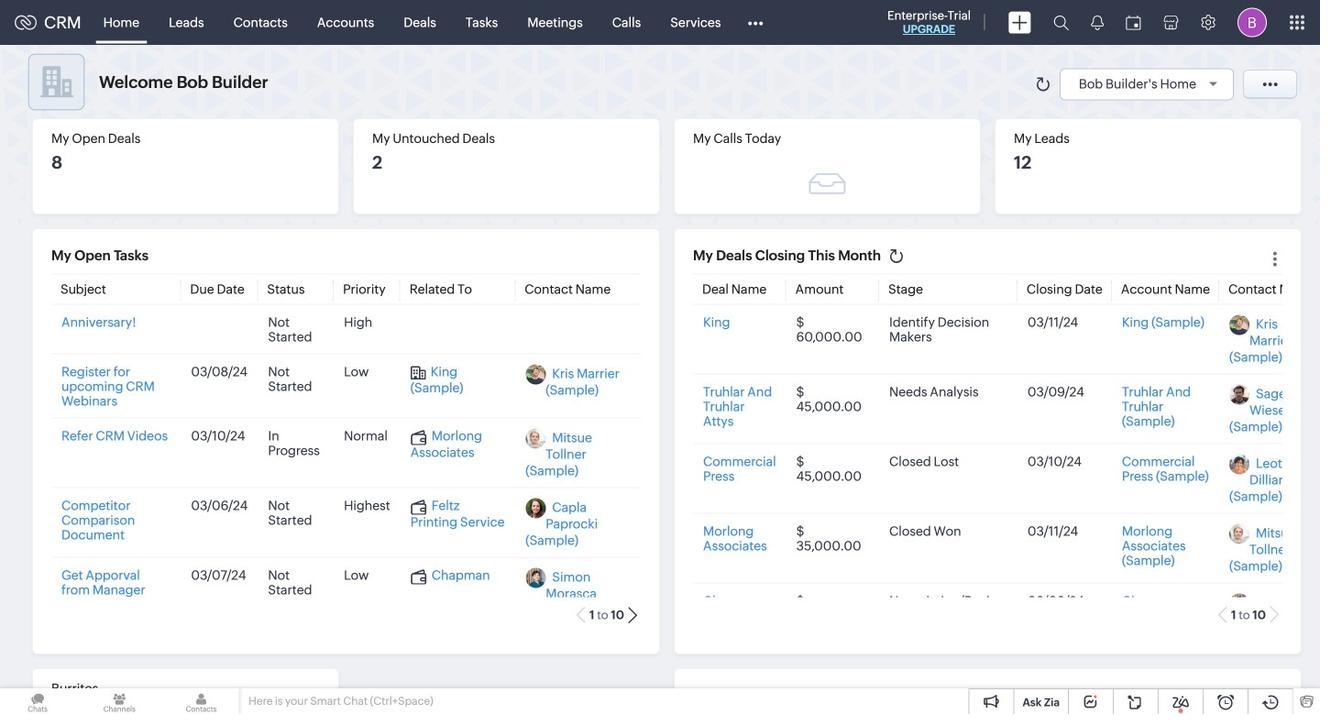 Task type: locate. For each thing, give the bounding box(es) containing it.
create menu image
[[1009, 11, 1032, 33]]

calendar image
[[1126, 15, 1142, 30]]

channels image
[[82, 689, 157, 715]]

chats image
[[0, 689, 75, 715]]

profile element
[[1227, 0, 1279, 44]]



Task type: describe. For each thing, give the bounding box(es) containing it.
profile image
[[1238, 8, 1268, 37]]

search image
[[1054, 15, 1070, 30]]

create menu element
[[998, 0, 1043, 44]]

logo image
[[15, 15, 37, 30]]

contacts image
[[164, 689, 239, 715]]

signals element
[[1081, 0, 1115, 45]]

signals image
[[1092, 15, 1104, 30]]

search element
[[1043, 0, 1081, 45]]

Other Modules field
[[736, 8, 776, 37]]



Task type: vqa. For each thing, say whether or not it's contained in the screenshot.
Calendar image
yes



